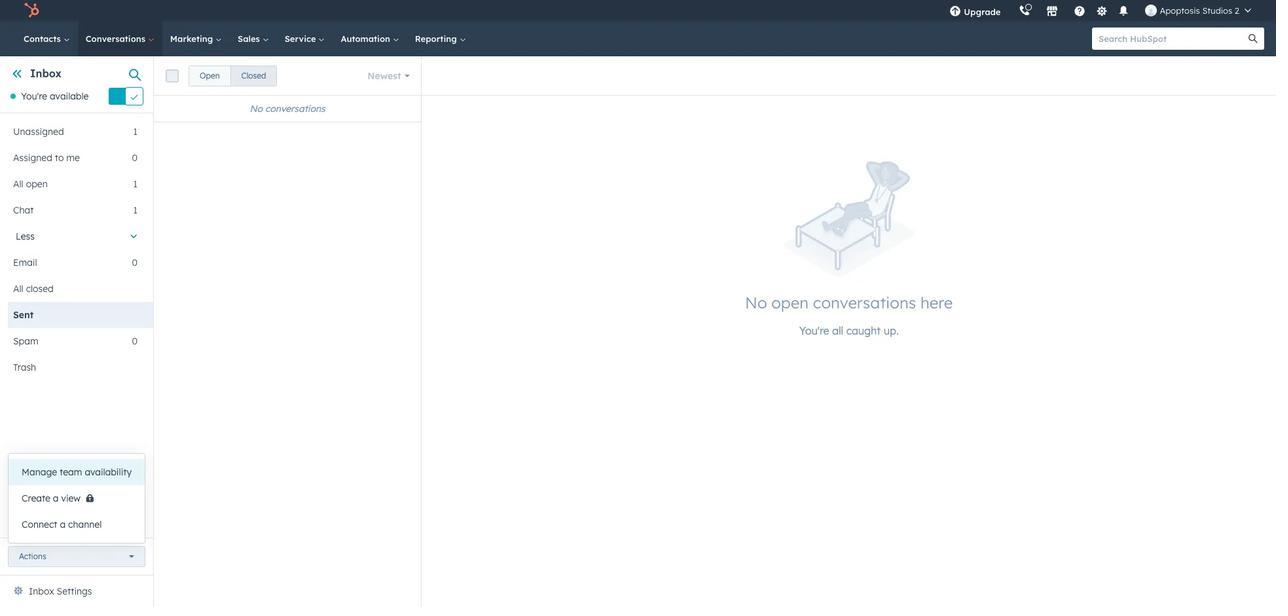 Task type: vqa. For each thing, say whether or not it's contained in the screenshot.
TALK
no



Task type: locate. For each thing, give the bounding box(es) containing it.
no
[[250, 103, 263, 115], [745, 293, 767, 313]]

Open button
[[189, 65, 231, 86]]

2 1 from the top
[[133, 178, 138, 190]]

sent
[[13, 309, 34, 321]]

1 horizontal spatial no
[[745, 293, 767, 313]]

conversations down closed "button"
[[265, 103, 325, 115]]

1 all from the top
[[13, 178, 23, 190]]

group
[[189, 65, 277, 86]]

a
[[53, 493, 59, 504], [60, 519, 66, 531]]

to
[[55, 152, 64, 164]]

settings
[[57, 586, 92, 597]]

available
[[50, 91, 89, 102]]

inbox for inbox settings
[[29, 586, 54, 597]]

0 horizontal spatial conversations
[[265, 103, 325, 115]]

conversations
[[86, 33, 148, 44]]

no for no conversations
[[250, 103, 263, 115]]

marketing link
[[162, 21, 230, 56]]

a left view
[[53, 493, 59, 504]]

automation
[[341, 33, 393, 44]]

1 horizontal spatial a
[[60, 519, 66, 531]]

you're right you're available image
[[21, 91, 47, 102]]

menu containing apoptosis studios 2
[[941, 0, 1261, 21]]

0 vertical spatial 1
[[133, 126, 138, 138]]

open inside main content
[[772, 293, 809, 313]]

a for connect
[[60, 519, 66, 531]]

inbox up you're available
[[30, 67, 62, 80]]

1 vertical spatial conversations
[[813, 293, 916, 313]]

actions button
[[8, 546, 145, 567]]

settings link
[[1094, 4, 1111, 17]]

view
[[61, 493, 81, 504]]

channel
[[68, 519, 102, 531]]

1 horizontal spatial open
[[772, 293, 809, 313]]

0 vertical spatial inbox
[[30, 67, 62, 80]]

1 vertical spatial open
[[772, 293, 809, 313]]

0 vertical spatial you're
[[21, 91, 47, 102]]

3 1 from the top
[[133, 205, 138, 216]]

0 vertical spatial no
[[250, 103, 263, 115]]

2 vertical spatial 1
[[133, 205, 138, 216]]

reporting link
[[407, 21, 474, 56]]

3 0 from the top
[[132, 336, 138, 347]]

a for create
[[53, 493, 59, 504]]

open up you're all caught up.
[[772, 293, 809, 313]]

chat
[[13, 205, 34, 216]]

1 vertical spatial you're
[[800, 324, 830, 337]]

0 vertical spatial 0
[[132, 152, 138, 164]]

1
[[133, 126, 138, 138], [133, 178, 138, 190], [133, 205, 138, 216]]

1 vertical spatial inbox
[[29, 586, 54, 597]]

0 for assigned to me
[[132, 152, 138, 164]]

you're inside no open conversations here main content
[[800, 324, 830, 337]]

a inside button
[[60, 519, 66, 531]]

group containing open
[[189, 65, 277, 86]]

upgrade image
[[950, 6, 962, 18]]

0 horizontal spatial you're
[[21, 91, 47, 102]]

0 vertical spatial a
[[53, 493, 59, 504]]

menu
[[941, 0, 1261, 21]]

service link
[[277, 21, 333, 56]]

0 horizontal spatial a
[[53, 493, 59, 504]]

1 vertical spatial no
[[745, 293, 767, 313]]

inbox inside "link"
[[29, 586, 54, 597]]

Closed button
[[230, 65, 277, 86]]

conversations up caught
[[813, 293, 916, 313]]

contacts
[[24, 33, 63, 44]]

all for all open
[[13, 178, 23, 190]]

a left channel
[[60, 519, 66, 531]]

2 all from the top
[[13, 283, 23, 295]]

0
[[132, 152, 138, 164], [132, 257, 138, 269], [132, 336, 138, 347]]

caught
[[847, 324, 881, 337]]

here
[[921, 293, 953, 313]]

hubspot link
[[16, 3, 49, 18]]

0 vertical spatial all
[[13, 178, 23, 190]]

help image
[[1075, 6, 1086, 18]]

all left closed
[[13, 283, 23, 295]]

inbox
[[30, 67, 62, 80], [29, 586, 54, 597]]

open
[[26, 178, 48, 190], [772, 293, 809, 313]]

you're all caught up.
[[800, 324, 899, 337]]

less
[[16, 231, 35, 243]]

1 for unassigned
[[133, 126, 138, 138]]

1 1 from the top
[[133, 126, 138, 138]]

1 vertical spatial a
[[60, 519, 66, 531]]

all up chat
[[13, 178, 23, 190]]

you're available image
[[10, 94, 16, 99]]

1 horizontal spatial you're
[[800, 324, 830, 337]]

0 vertical spatial open
[[26, 178, 48, 190]]

tara schultz image
[[1146, 5, 1158, 16]]

1 vertical spatial all
[[13, 283, 23, 295]]

all inside button
[[13, 283, 23, 295]]

trash button
[[8, 355, 138, 381]]

Search HubSpot search field
[[1093, 28, 1253, 50]]

a inside button
[[53, 493, 59, 504]]

me
[[66, 152, 80, 164]]

no for no open conversations here
[[745, 293, 767, 313]]

open down assigned
[[26, 178, 48, 190]]

2 vertical spatial 0
[[132, 336, 138, 347]]

search image
[[1249, 34, 1258, 43]]

inbox left "settings" on the left
[[29, 586, 54, 597]]

conversations
[[265, 103, 325, 115], [813, 293, 916, 313]]

reporting
[[415, 33, 459, 44]]

menu item
[[1010, 0, 1013, 21]]

0 horizontal spatial open
[[26, 178, 48, 190]]

2 0 from the top
[[132, 257, 138, 269]]

all
[[13, 178, 23, 190], [13, 283, 23, 295]]

open
[[200, 70, 220, 80]]

1 vertical spatial 0
[[132, 257, 138, 269]]

1 vertical spatial 1
[[133, 178, 138, 190]]

sent button
[[8, 302, 138, 328]]

calling icon image
[[1019, 5, 1031, 17]]

you're
[[21, 91, 47, 102], [800, 324, 830, 337]]

newest button
[[359, 63, 419, 89]]

1 0 from the top
[[132, 152, 138, 164]]

up.
[[884, 324, 899, 337]]

notifications button
[[1113, 0, 1135, 21]]

you're left all
[[800, 324, 830, 337]]

conversations link
[[78, 21, 162, 56]]

manage team availability button
[[9, 459, 145, 485]]

0 horizontal spatial no
[[250, 103, 263, 115]]



Task type: describe. For each thing, give the bounding box(es) containing it.
you're for you're all caught up.
[[800, 324, 830, 337]]

you're for you're available
[[21, 91, 47, 102]]

1 for chat
[[133, 205, 138, 216]]

studios
[[1203, 5, 1233, 16]]

newest
[[368, 70, 401, 82]]

all
[[833, 324, 844, 337]]

marketing
[[170, 33, 216, 44]]

all for all closed
[[13, 283, 23, 295]]

assigned to me
[[13, 152, 80, 164]]

apoptosis studios 2
[[1160, 5, 1240, 16]]

1 horizontal spatial conversations
[[813, 293, 916, 313]]

apoptosis
[[1160, 5, 1200, 16]]

trash
[[13, 362, 36, 374]]

1 for all open
[[133, 178, 138, 190]]

2
[[1235, 5, 1240, 16]]

no open conversations here main content
[[154, 56, 1277, 607]]

0 vertical spatial conversations
[[265, 103, 325, 115]]

actions
[[19, 552, 46, 561]]

0 for spam
[[132, 336, 138, 347]]

manage
[[22, 466, 57, 478]]

create a view button
[[9, 485, 145, 512]]

all closed
[[13, 283, 54, 295]]

search button
[[1243, 28, 1265, 50]]

calling icon button
[[1014, 2, 1037, 19]]

team
[[60, 466, 82, 478]]

availability
[[85, 466, 132, 478]]

you're available
[[21, 91, 89, 102]]

create
[[22, 493, 50, 504]]

sales
[[238, 33, 262, 44]]

closed
[[241, 70, 266, 80]]

open for no
[[772, 293, 809, 313]]

upgrade
[[964, 7, 1001, 17]]

email
[[13, 257, 37, 269]]

no open conversations here
[[745, 293, 953, 313]]

inbox settings link
[[29, 584, 92, 599]]

service
[[285, 33, 319, 44]]

automation link
[[333, 21, 407, 56]]

help button
[[1069, 0, 1092, 21]]

closed
[[26, 283, 54, 295]]

notifications image
[[1118, 6, 1130, 18]]

marketplaces button
[[1039, 0, 1067, 21]]

hubspot image
[[24, 3, 39, 18]]

connect a channel button
[[9, 512, 145, 538]]

connect a channel
[[22, 519, 102, 531]]

marketplaces image
[[1047, 6, 1059, 18]]

no conversations
[[250, 103, 325, 115]]

sales link
[[230, 21, 277, 56]]

apoptosis studios 2 button
[[1138, 0, 1260, 21]]

group inside no open conversations here main content
[[189, 65, 277, 86]]

connect
[[22, 519, 57, 531]]

inbox for inbox
[[30, 67, 62, 80]]

manage team availability
[[22, 466, 132, 478]]

contacts link
[[16, 21, 78, 56]]

assigned
[[13, 152, 52, 164]]

all closed button
[[8, 276, 138, 302]]

0 for email
[[132, 257, 138, 269]]

inbox settings
[[29, 586, 92, 597]]

unassigned
[[13, 126, 64, 138]]

settings image
[[1096, 6, 1108, 17]]

all open
[[13, 178, 48, 190]]

open for all
[[26, 178, 48, 190]]

create a view
[[22, 493, 81, 504]]

spam
[[13, 336, 38, 347]]



